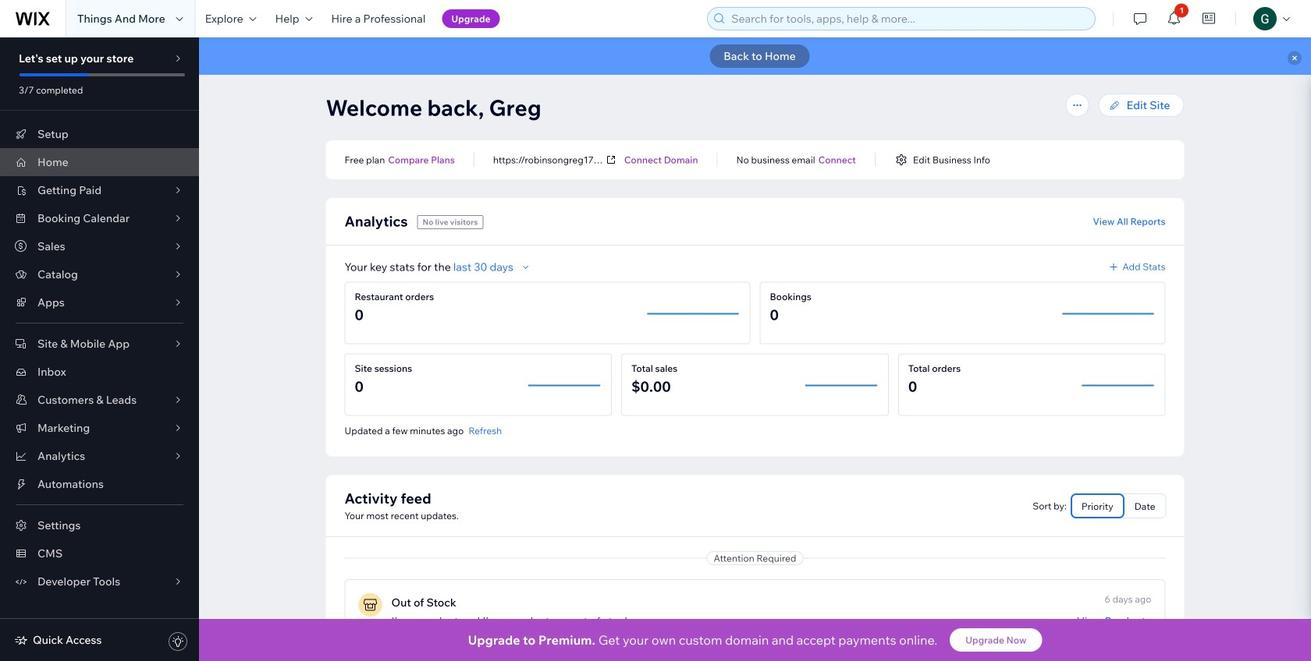 Task type: locate. For each thing, give the bounding box(es) containing it.
Search for tools, apps, help & more... field
[[727, 8, 1090, 30]]

alert
[[199, 37, 1311, 75]]



Task type: describe. For each thing, give the bounding box(es) containing it.
sidebar element
[[0, 37, 199, 662]]



Task type: vqa. For each thing, say whether or not it's contained in the screenshot.
alert
yes



